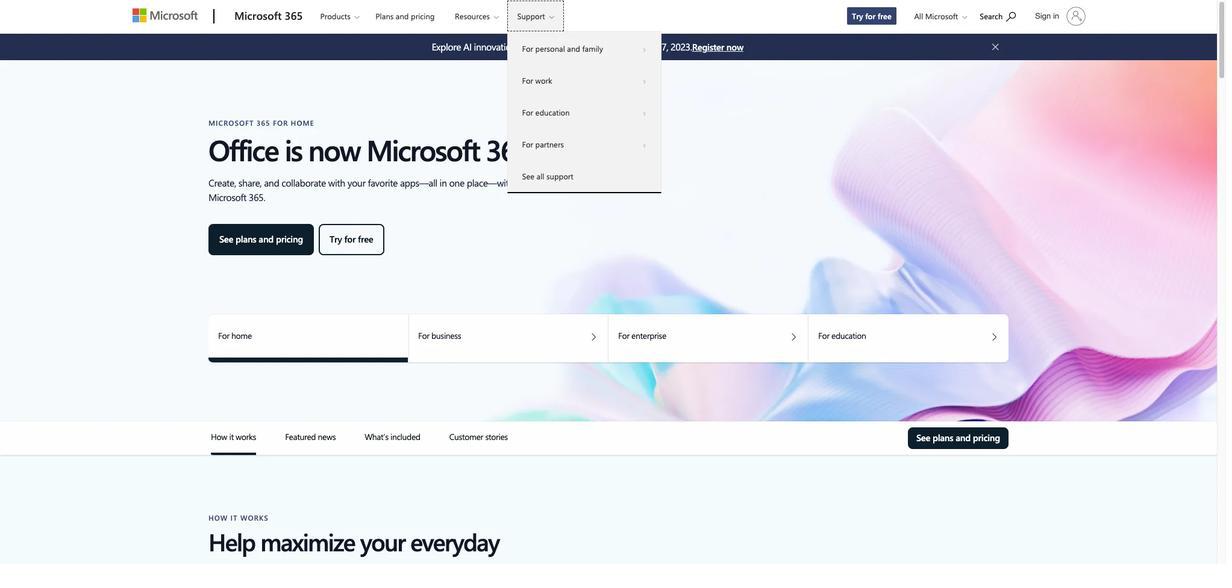 Task type: describe. For each thing, give the bounding box(es) containing it.
1 vertical spatial now
[[308, 130, 360, 169]]

support button
[[507, 1, 564, 31]]

free inside try for free 'button'
[[358, 233, 373, 245]]

1 horizontal spatial microsoft
[[366, 130, 479, 169]]

all microsoft button
[[905, 1, 973, 31]]

personal
[[535, 43, 565, 54]]

0 vertical spatial for
[[865, 11, 876, 21]]

see for the leftmost see plans and pricing button
[[219, 233, 233, 245]]

microsoft inside dropdown button
[[925, 11, 958, 21]]

all
[[537, 171, 544, 181]]

0 horizontal spatial see plans and pricing button
[[208, 224, 314, 255]]

and inside plans and pricing link
[[396, 11, 409, 21]]

register
[[692, 41, 724, 53]]

search button
[[974, 2, 1021, 29]]

all microsoft
[[914, 11, 958, 21]]

0 vertical spatial try
[[852, 11, 863, 21]]

see plans and pricing button inside in page navigation element
[[908, 428, 1009, 449]]

see all support
[[522, 171, 573, 181]]

maximize
[[260, 526, 355, 558]]

resources button
[[445, 1, 509, 31]]

microsoft 365 link
[[228, 1, 309, 33]]

how it works image
[[211, 453, 256, 456]]

register now
[[692, 41, 743, 53]]

office is now microsoft 365
[[208, 130, 530, 169]]

plans
[[376, 11, 394, 21]]

for for for personal and family
[[522, 43, 533, 54]]

sign
[[1035, 11, 1051, 20]]

help
[[208, 526, 255, 558]]

for education button
[[508, 96, 661, 128]]

try inside 'button'
[[330, 233, 342, 245]]

register now link
[[692, 40, 743, 54]]

for for for work
[[522, 75, 533, 86]]

for work button
[[508, 64, 661, 96]]

search
[[980, 11, 1003, 21]]

plans inside in page navigation element
[[933, 432, 953, 444]]

see plans and pricing for the leftmost see plans and pricing button
[[219, 233, 303, 245]]

0 vertical spatial see
[[522, 171, 534, 181]]

for education
[[522, 107, 570, 117]]

and inside in page navigation element
[[956, 432, 971, 444]]

try for free inside 'button'
[[330, 233, 373, 245]]

1 horizontal spatial 365
[[486, 130, 530, 169]]

for inside 'button'
[[344, 233, 356, 245]]

0 vertical spatial try for free
[[852, 11, 892, 21]]

0 horizontal spatial plans
[[236, 233, 256, 245]]

products button
[[310, 1, 369, 31]]

pricing inside in page navigation element
[[973, 432, 1000, 444]]

0 vertical spatial 365
[[285, 8, 303, 23]]

for for for partners
[[522, 139, 533, 149]]



Task type: locate. For each thing, give the bounding box(es) containing it.
0 horizontal spatial microsoft
[[234, 8, 282, 23]]

for left education
[[522, 107, 533, 117]]

see
[[522, 171, 534, 181], [219, 233, 233, 245], [916, 432, 930, 444]]

now right is
[[308, 130, 360, 169]]

microsoft image
[[133, 8, 198, 22]]

support
[[517, 11, 545, 21]]

2 horizontal spatial microsoft
[[925, 11, 958, 21]]

1 horizontal spatial pricing
[[411, 11, 435, 21]]

support
[[547, 171, 573, 181]]

family
[[582, 43, 603, 54]]

1 horizontal spatial try
[[852, 11, 863, 21]]

partners
[[535, 139, 564, 149]]

try for free button
[[319, 224, 384, 255]]

1 horizontal spatial now
[[727, 41, 743, 53]]

free
[[878, 11, 892, 21], [358, 233, 373, 245]]

sign in
[[1035, 11, 1059, 20]]

plans and pricing
[[376, 11, 435, 21]]

0 vertical spatial free
[[878, 11, 892, 21]]

for personal and family button
[[508, 33, 661, 64]]

free inside try for free link
[[878, 11, 892, 21]]

1 vertical spatial 365
[[486, 130, 530, 169]]

for
[[522, 43, 533, 54], [522, 75, 533, 86], [522, 107, 533, 117], [522, 139, 533, 149]]

and inside for personal and family dropdown button
[[567, 43, 580, 54]]

microsoft 365
[[234, 8, 303, 23]]

now
[[727, 41, 743, 53], [308, 130, 360, 169]]

0 vertical spatial see plans and pricing
[[219, 233, 303, 245]]

microsoft
[[234, 8, 282, 23], [925, 11, 958, 21], [366, 130, 479, 169]]

0 vertical spatial pricing
[[411, 11, 435, 21]]

0 horizontal spatial now
[[308, 130, 360, 169]]

for partners button
[[508, 128, 661, 160]]

0 horizontal spatial see plans and pricing
[[219, 233, 303, 245]]

see plans and pricing button
[[208, 224, 314, 255], [908, 428, 1009, 449]]

resources
[[455, 11, 490, 21]]

plans
[[236, 233, 256, 245], [933, 432, 953, 444]]

your
[[360, 526, 405, 558]]

for personal and family
[[522, 43, 603, 54]]

365
[[285, 8, 303, 23], [486, 130, 530, 169]]

education
[[535, 107, 570, 117]]

and
[[396, 11, 409, 21], [567, 43, 580, 54], [259, 233, 274, 245], [956, 432, 971, 444]]

for partners
[[522, 139, 564, 149]]

2 horizontal spatial see
[[916, 432, 930, 444]]

see plans and pricing for see plans and pricing button inside the in page navigation element
[[916, 432, 1000, 444]]

work
[[535, 75, 552, 86]]

for left personal
[[522, 43, 533, 54]]

see inside in page navigation element
[[916, 432, 930, 444]]

0 horizontal spatial 365
[[285, 8, 303, 23]]

1 vertical spatial try
[[330, 233, 342, 245]]

365 left partners
[[486, 130, 530, 169]]

2 vertical spatial see
[[916, 432, 930, 444]]

1 horizontal spatial see
[[522, 171, 534, 181]]

1 horizontal spatial see plans and pricing
[[916, 432, 1000, 444]]

0 horizontal spatial pricing
[[276, 233, 303, 245]]

for work
[[522, 75, 552, 86]]

365 left products
[[285, 8, 303, 23]]

1 vertical spatial see plans and pricing
[[916, 432, 1000, 444]]

2 horizontal spatial pricing
[[973, 432, 1000, 444]]

now right register
[[727, 41, 743, 53]]

see all support link
[[508, 160, 661, 192]]

2 for from the top
[[522, 75, 533, 86]]

plans and pricing link
[[370, 1, 440, 30]]

1 horizontal spatial for
[[865, 11, 876, 21]]

try for free
[[852, 11, 892, 21], [330, 233, 373, 245]]

2 vertical spatial pricing
[[973, 432, 1000, 444]]

1 vertical spatial free
[[358, 233, 373, 245]]

Search search field
[[974, 2, 1028, 29]]

all
[[914, 11, 923, 21]]

everyday
[[410, 526, 499, 558]]

see plans and pricing inside in page navigation element
[[916, 432, 1000, 444]]

for
[[865, 11, 876, 21], [344, 233, 356, 245]]

1 vertical spatial see
[[219, 233, 233, 245]]

0 vertical spatial see plans and pricing button
[[208, 224, 314, 255]]

1 vertical spatial pricing
[[276, 233, 303, 245]]

in
[[1053, 11, 1059, 20]]

4 for from the top
[[522, 139, 533, 149]]

in page navigation element
[[148, 422, 1069, 456]]

1 vertical spatial plans
[[933, 432, 953, 444]]

1 horizontal spatial plans
[[933, 432, 953, 444]]

try
[[852, 11, 863, 21], [330, 233, 342, 245]]

0 horizontal spatial see
[[219, 233, 233, 245]]

products
[[320, 11, 351, 21]]

see for see plans and pricing button inside the in page navigation element
[[916, 432, 930, 444]]

3 for from the top
[[522, 107, 533, 117]]

1 vertical spatial try for free
[[330, 233, 373, 245]]

see plans and pricing
[[219, 233, 303, 245], [916, 432, 1000, 444]]

help maximize your everyday
[[208, 526, 499, 558]]

0 vertical spatial plans
[[236, 233, 256, 245]]

1 horizontal spatial try for free
[[852, 11, 892, 21]]

0 horizontal spatial for
[[344, 233, 356, 245]]

1 horizontal spatial free
[[878, 11, 892, 21]]

0 vertical spatial now
[[727, 41, 743, 53]]

sign in link
[[1028, 2, 1091, 31]]

for left partners
[[522, 139, 533, 149]]

office
[[208, 130, 278, 169]]

1 for from the top
[[522, 43, 533, 54]]

0 horizontal spatial try
[[330, 233, 342, 245]]

1 vertical spatial see plans and pricing button
[[908, 428, 1009, 449]]

alert
[[432, 40, 692, 54]]

1 vertical spatial for
[[344, 233, 356, 245]]

for left work
[[522, 75, 533, 86]]

try for free link
[[847, 7, 897, 25]]

is
[[285, 130, 302, 169]]

0 horizontal spatial free
[[358, 233, 373, 245]]

1 horizontal spatial see plans and pricing button
[[908, 428, 1009, 449]]

pricing
[[411, 11, 435, 21], [276, 233, 303, 245], [973, 432, 1000, 444]]

for for for education
[[522, 107, 533, 117]]

0 horizontal spatial try for free
[[330, 233, 373, 245]]



Task type: vqa. For each thing, say whether or not it's contained in the screenshot.
first For from the bottom of the page
yes



